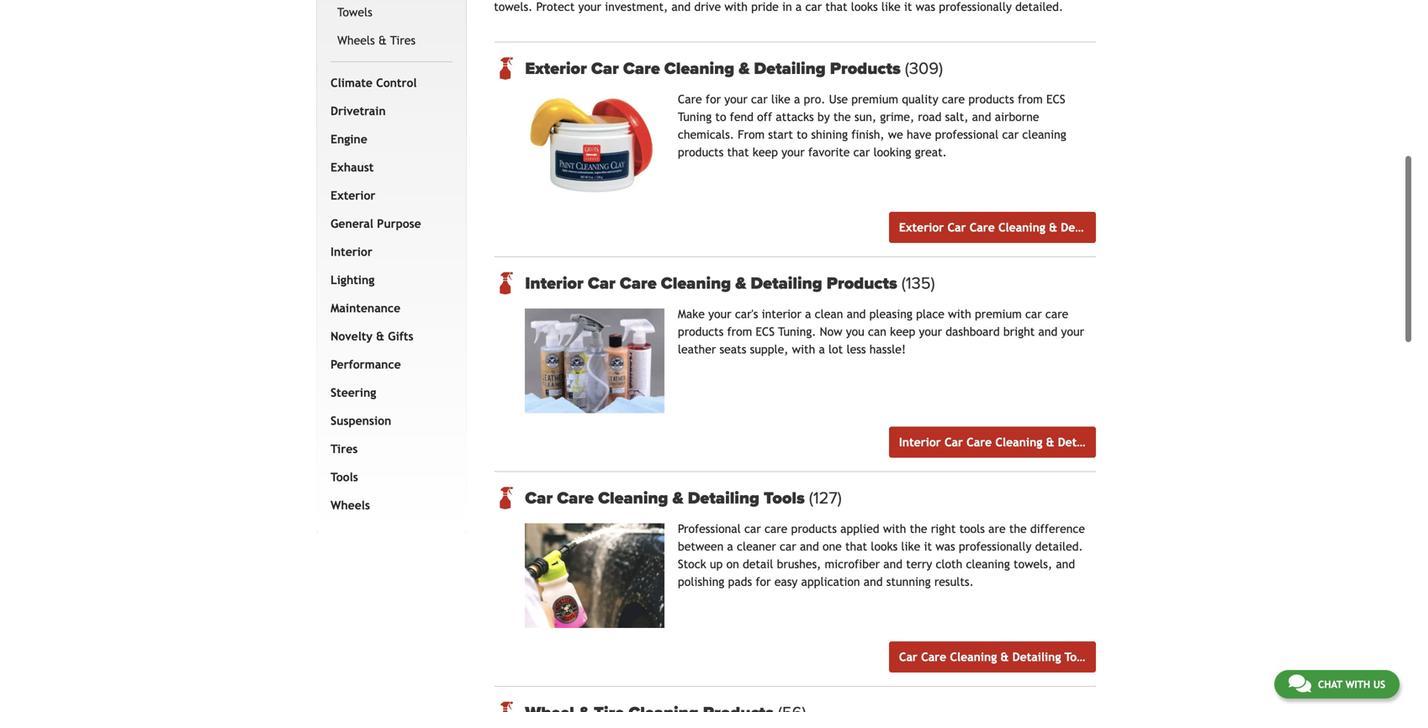 Task type: describe. For each thing, give the bounding box(es) containing it.
with up dashboard
[[948, 308, 972, 321]]

between
[[678, 540, 724, 554]]

car inside make your car's interior a clean and pleasing place with premium car care products from ecs tuning. now you can keep your dashboard bright and your leather seats supple, with a lot less hassle!
[[1026, 308, 1042, 321]]

care inside care for your car like a pro. use premium quality care products from ecs tuning to fend off attacks by the sun, grime, road salt, and airborne chemicals. from start to shining finish, we have professional car cleaning products that keep your favorite car looking great.
[[678, 93, 702, 106]]

interior car care cleaning & detailing products thumbnail image image
[[525, 309, 665, 414]]

wheels & tires
[[337, 33, 416, 47]]

towels link
[[334, 0, 449, 26]]

ecs inside make your car's interior a clean and pleasing place with premium car care products from ecs tuning. now you can keep your dashboard bright and your leather seats supple, with a lot less hassle!
[[756, 325, 775, 339]]

with down tuning.
[[792, 343, 816, 356]]

professionally
[[959, 540, 1032, 554]]

exterior for topmost exterior car care cleaning & detailing products link
[[525, 59, 587, 79]]

1 vertical spatial to
[[797, 128, 808, 141]]

we
[[888, 128, 903, 141]]

polishing
[[678, 576, 725, 589]]

pro.
[[804, 93, 826, 106]]

lighting
[[331, 273, 375, 287]]

detailed.
[[1035, 540, 1083, 554]]

detail
[[743, 558, 774, 571]]

results.
[[935, 576, 974, 589]]

chat with us link
[[1275, 671, 1400, 699]]

keep inside care for your car like a pro. use premium quality care products from ecs tuning to fend off attacks by the sun, grime, road salt, and airborne chemicals. from start to shining finish, we have professional car cleaning products that keep your favorite car looking great.
[[753, 146, 778, 159]]

from inside care for your car like a pro. use premium quality care products from ecs tuning to fend off attacks by the sun, grime, road salt, and airborne chemicals. from start to shining finish, we have professional car cleaning products that keep your favorite car looking great.
[[1018, 93, 1043, 106]]

climate
[[331, 76, 373, 89]]

1 vertical spatial tires
[[331, 442, 358, 456]]

with inside professional car care products applied with the right tools are the difference between a cleaner car and one that looks like it was professionally detailed. stock up on detail brushes, microfiber and terry cloth cleaning towels, and polishing pads for easy application and stunning results.
[[883, 523, 907, 536]]

and down looks
[[884, 558, 903, 571]]

0 vertical spatial car care cleaning & detailing tools link
[[525, 488, 1096, 509]]

make your car's interior a clean and pleasing place with premium car care products from ecs tuning. now you can keep your dashboard bright and your leather seats supple, with a lot less hassle!
[[678, 308, 1085, 356]]

novelty
[[331, 330, 373, 343]]

one
[[823, 540, 842, 554]]

tools for car care cleaning & detailing tools link to the top
[[764, 488, 805, 509]]

your down start on the top of page
[[782, 146, 805, 159]]

great.
[[915, 146, 947, 159]]

products down chemicals.
[[678, 146, 724, 159]]

place
[[916, 308, 945, 321]]

supple,
[[750, 343, 789, 356]]

climate control
[[331, 76, 417, 89]]

leather
[[678, 343, 716, 356]]

have
[[907, 128, 932, 141]]

quality
[[902, 93, 939, 106]]

products inside make your car's interior a clean and pleasing place with premium car care products from ecs tuning. now you can keep your dashboard bright and your leather seats supple, with a lot less hassle!
[[678, 325, 724, 339]]

car up 'off' in the top of the page
[[751, 93, 768, 106]]

0 vertical spatial exterior car care cleaning & detailing products link
[[525, 59, 1096, 79]]

attacks
[[776, 110, 814, 124]]

0 vertical spatial interior
[[331, 245, 373, 259]]

clean
[[815, 308, 843, 321]]

exhaust link
[[327, 153, 449, 182]]

stunning
[[887, 576, 931, 589]]

a left lot
[[819, 343, 825, 356]]

fend
[[730, 110, 754, 124]]

and right bright
[[1039, 325, 1058, 339]]

on
[[727, 558, 739, 571]]

purpose
[[377, 217, 421, 230]]

wheels for wheels
[[331, 499, 370, 512]]

lot
[[829, 343, 843, 356]]

general
[[331, 217, 373, 230]]

with left us at the bottom
[[1346, 679, 1371, 691]]

difference
[[1031, 523, 1085, 536]]

applied
[[841, 523, 880, 536]]

& inside novelty & gifts link
[[376, 330, 384, 343]]

care inside professional car care products applied with the right tools are the difference between a cleaner car and one that looks like it was professionally detailed. stock up on detail brushes, microfiber and terry cloth cleaning towels, and polishing pads for easy application and stunning results.
[[765, 523, 788, 536]]

chemicals.
[[678, 128, 734, 141]]

performance
[[331, 358, 401, 371]]

terry
[[906, 558, 932, 571]]

from inside make your car's interior a clean and pleasing place with premium car care products from ecs tuning. now you can keep your dashboard bright and your leather seats supple, with a lot less hassle!
[[727, 325, 752, 339]]

control
[[376, 76, 417, 89]]

make
[[678, 308, 705, 321]]

interior car care cleaning & detailing products for bottom interior car care cleaning & detailing products link
[[899, 436, 1159, 449]]

car inside car care cleaning & detailing tools link
[[899, 651, 918, 664]]

tires link
[[327, 435, 449, 463]]

suspension link
[[327, 407, 449, 435]]

steering link
[[327, 379, 449, 407]]

general purpose link
[[327, 210, 449, 238]]

seats
[[720, 343, 747, 356]]

premium inside care for your car like a pro. use premium quality care products from ecs tuning to fend off attacks by the sun, grime, road salt, and airborne chemicals. from start to shining finish, we have professional car cleaning products that keep your favorite car looking great.
[[852, 93, 899, 106]]

car's
[[735, 308, 758, 321]]

comments image
[[1289, 674, 1312, 694]]

pleasing
[[870, 308, 913, 321]]

professional
[[678, 523, 741, 536]]

exterior link
[[327, 182, 449, 210]]

stock
[[678, 558, 706, 571]]

chat
[[1318, 679, 1343, 691]]

off
[[757, 110, 772, 124]]

wheels link
[[327, 492, 449, 520]]

car for bottom exterior car care cleaning & detailing products link
[[948, 221, 966, 234]]

now
[[820, 325, 843, 339]]

1 vertical spatial interior car care cleaning & detailing products link
[[889, 427, 1159, 458]]

for inside professional car care products applied with the right tools are the difference between a cleaner car and one that looks like it was professionally detailed. stock up on detail brushes, microfiber and terry cloth cleaning towels, and polishing pads for easy application and stunning results.
[[756, 576, 771, 589]]

car care cleaning & detailing tools thumbnail image image
[[525, 524, 665, 629]]

it
[[924, 540, 932, 554]]

favorite
[[808, 146, 850, 159]]

0 horizontal spatial to
[[716, 110, 726, 124]]

the inside care for your car like a pro. use premium quality care products from ecs tuning to fend off attacks by the sun, grime, road salt, and airborne chemicals. from start to shining finish, we have professional car cleaning products that keep your favorite car looking great.
[[834, 110, 851, 124]]

interior link
[[327, 238, 449, 266]]

grime,
[[880, 110, 915, 124]]

was
[[936, 540, 956, 554]]

tuning.
[[778, 325, 817, 339]]

towels
[[337, 5, 373, 19]]

a up tuning.
[[805, 308, 811, 321]]

maintenance
[[331, 301, 401, 315]]

suspension
[[331, 414, 392, 428]]

car for top interior car care cleaning & detailing products link
[[588, 274, 616, 294]]

exterior car care cleaning & detailing products for bottom exterior car care cleaning & detailing products link
[[899, 221, 1162, 234]]

car care subcategories element
[[331, 0, 453, 62]]

professional car care products applied with the right tools are the difference between a cleaner car and one that looks like it was professionally detailed. stock up on detail brushes, microfiber and terry cloth cleaning towels, and polishing pads for easy application and stunning results.
[[678, 523, 1085, 589]]

exterior inside the exterior link
[[331, 189, 376, 202]]

airborne
[[995, 110, 1040, 124]]

car for bottom interior car care cleaning & detailing products link
[[945, 436, 963, 449]]

wheels for wheels & tires
[[337, 33, 375, 47]]



Task type: vqa. For each thing, say whether or not it's contained in the screenshot.
premium
yes



Task type: locate. For each thing, give the bounding box(es) containing it.
car care cleaning & detailing tools for bottommost car care cleaning & detailing tools link
[[899, 651, 1092, 664]]

like inside professional car care products applied with the right tools are the difference between a cleaner car and one that looks like it was professionally detailed. stock up on detail brushes, microfiber and terry cloth cleaning towels, and polishing pads for easy application and stunning results.
[[901, 540, 921, 554]]

like inside care for your car like a pro. use premium quality care products from ecs tuning to fend off attacks by the sun, grime, road salt, and airborne chemicals. from start to shining finish, we have professional car cleaning products that keep your favorite car looking great.
[[771, 93, 791, 106]]

1 horizontal spatial keep
[[890, 325, 916, 339]]

2 horizontal spatial care
[[1046, 308, 1069, 321]]

drivetrain link
[[327, 97, 449, 125]]

interior
[[331, 245, 373, 259], [525, 274, 584, 294], [899, 436, 941, 449]]

for inside care for your car like a pro. use premium quality care products from ecs tuning to fend off attacks by the sun, grime, road salt, and airborne chemicals. from start to shining finish, we have professional car cleaning products that keep your favorite car looking great.
[[706, 93, 721, 106]]

care inside care for your car like a pro. use premium quality care products from ecs tuning to fend off attacks by the sun, grime, road salt, and airborne chemicals. from start to shining finish, we have professional car cleaning products that keep your favorite car looking great.
[[942, 93, 965, 106]]

detailing
[[754, 59, 826, 79], [1061, 221, 1110, 234], [751, 274, 823, 294], [1058, 436, 1107, 449], [688, 488, 760, 509], [1013, 651, 1061, 664]]

tires down suspension
[[331, 442, 358, 456]]

the right are
[[1010, 523, 1027, 536]]

0 horizontal spatial for
[[706, 93, 721, 106]]

the up it
[[910, 523, 928, 536]]

road
[[918, 110, 942, 124]]

the down use
[[834, 110, 851, 124]]

0 vertical spatial from
[[1018, 93, 1043, 106]]

engine link
[[327, 125, 449, 153]]

interior car care cleaning & detailing products link
[[525, 274, 1096, 294], [889, 427, 1159, 458]]

1 vertical spatial exterior car care cleaning & detailing products link
[[889, 212, 1162, 243]]

keep
[[753, 146, 778, 159], [890, 325, 916, 339]]

car care cleaning & detailing tools link
[[525, 488, 1096, 509], [889, 642, 1096, 673]]

1 vertical spatial wheels
[[331, 499, 370, 512]]

car for topmost exterior car care cleaning & detailing products link
[[591, 59, 619, 79]]

us
[[1374, 679, 1386, 691]]

that inside professional car care products applied with the right tools are the difference between a cleaner car and one that looks like it was professionally detailed. stock up on detail brushes, microfiber and terry cloth cleaning towels, and polishing pads for easy application and stunning results.
[[846, 540, 868, 554]]

1 vertical spatial interior car care cleaning & detailing products
[[899, 436, 1159, 449]]

1 horizontal spatial tools
[[764, 488, 805, 509]]

from
[[738, 128, 765, 141]]

looking
[[874, 146, 912, 159]]

care for your car like a pro. use premium quality care products from ecs tuning to fend off attacks by the sun, grime, road salt, and airborne chemicals. from start to shining finish, we have professional car cleaning products that keep your favorite car looking great.
[[678, 93, 1067, 159]]

0 vertical spatial for
[[706, 93, 721, 106]]

0 horizontal spatial interior
[[331, 245, 373, 259]]

wheels inside car care subcategories element
[[337, 33, 375, 47]]

less
[[847, 343, 866, 356]]

0 vertical spatial premium
[[852, 93, 899, 106]]

tools for bottommost car care cleaning & detailing tools link
[[1065, 651, 1092, 664]]

1 vertical spatial keep
[[890, 325, 916, 339]]

car inside exterior car care cleaning & detailing products link
[[948, 221, 966, 234]]

2 vertical spatial care
[[765, 523, 788, 536]]

1 vertical spatial car care cleaning & detailing tools link
[[889, 642, 1096, 673]]

0 vertical spatial like
[[771, 93, 791, 106]]

and up the brushes,
[[800, 540, 819, 554]]

1 horizontal spatial car care cleaning & detailing tools
[[899, 651, 1092, 664]]

0 horizontal spatial tires
[[331, 442, 358, 456]]

to left fend on the right top
[[716, 110, 726, 124]]

steering
[[331, 386, 376, 399]]

car
[[751, 93, 768, 106], [1002, 128, 1019, 141], [854, 146, 870, 159], [1026, 308, 1042, 321], [745, 523, 761, 536], [780, 540, 797, 554]]

easy
[[775, 576, 798, 589]]

a up the on
[[727, 540, 734, 554]]

maintenance link
[[327, 294, 449, 323]]

2 vertical spatial tools
[[1065, 651, 1092, 664]]

car
[[591, 59, 619, 79], [948, 221, 966, 234], [588, 274, 616, 294], [945, 436, 963, 449], [525, 488, 553, 509], [899, 651, 918, 664]]

brushes,
[[777, 558, 821, 571]]

dashboard
[[946, 325, 1000, 339]]

climate control link
[[327, 69, 449, 97]]

1 vertical spatial car care cleaning & detailing tools
[[899, 651, 1092, 664]]

cleaning inside care for your car like a pro. use premium quality care products from ecs tuning to fend off attacks by the sun, grime, road salt, and airborne chemicals. from start to shining finish, we have professional car cleaning products that keep your favorite car looking great.
[[1023, 128, 1067, 141]]

from up airborne
[[1018, 93, 1043, 106]]

cleaning inside professional car care products applied with the right tools are the difference between a cleaner car and one that looks like it was professionally detailed. stock up on detail brushes, microfiber and terry cloth cleaning towels, and polishing pads for easy application and stunning results.
[[966, 558, 1010, 571]]

premium up bright
[[975, 308, 1022, 321]]

your right bright
[[1061, 325, 1085, 339]]

1 horizontal spatial for
[[756, 576, 771, 589]]

1 horizontal spatial ecs
[[1047, 93, 1066, 106]]

0 horizontal spatial care
[[765, 523, 788, 536]]

1 horizontal spatial the
[[910, 523, 928, 536]]

1 horizontal spatial care
[[942, 93, 965, 106]]

0 vertical spatial cleaning
[[1023, 128, 1067, 141]]

2 vertical spatial interior
[[899, 436, 941, 449]]

and up you
[[847, 308, 866, 321]]

1 vertical spatial like
[[901, 540, 921, 554]]

cleaner
[[737, 540, 776, 554]]

novelty & gifts
[[331, 330, 414, 343]]

novelty & gifts link
[[327, 323, 449, 351]]

0 horizontal spatial tools
[[331, 471, 358, 484]]

exterior car care cleaning & detailing products link
[[525, 59, 1096, 79], [889, 212, 1162, 243]]

your left car's
[[709, 308, 732, 321]]

0 horizontal spatial ecs
[[756, 325, 775, 339]]

products up airborne
[[969, 93, 1015, 106]]

car inside interior car care cleaning & detailing products link
[[945, 436, 963, 449]]

from
[[1018, 93, 1043, 106], [727, 325, 752, 339]]

and down the microfiber
[[864, 576, 883, 589]]

tools
[[331, 471, 358, 484], [764, 488, 805, 509], [1065, 651, 1092, 664]]

up
[[710, 558, 723, 571]]

wheels down tools link on the bottom of the page
[[331, 499, 370, 512]]

start
[[768, 128, 793, 141]]

interior for top interior car care cleaning & detailing products link
[[525, 274, 584, 294]]

1 horizontal spatial like
[[901, 540, 921, 554]]

cleaning
[[1023, 128, 1067, 141], [966, 558, 1010, 571]]

1 vertical spatial exterior
[[331, 189, 376, 202]]

are
[[989, 523, 1006, 536]]

gifts
[[388, 330, 414, 343]]

and up professional
[[972, 110, 992, 124]]

2 horizontal spatial interior
[[899, 436, 941, 449]]

products up one
[[791, 523, 837, 536]]

and inside care for your car like a pro. use premium quality care products from ecs tuning to fend off attacks by the sun, grime, road salt, and airborne chemicals. from start to shining finish, we have professional car cleaning products that keep your favorite car looking great.
[[972, 110, 992, 124]]

0 horizontal spatial car care cleaning & detailing tools
[[525, 488, 809, 509]]

0 horizontal spatial premium
[[852, 93, 899, 106]]

wheels & tires link
[[334, 26, 449, 55]]

cloth
[[936, 558, 963, 571]]

wheels
[[337, 33, 375, 47], [331, 499, 370, 512]]

like left it
[[901, 540, 921, 554]]

1 horizontal spatial cleaning
[[1023, 128, 1067, 141]]

0 vertical spatial exterior
[[525, 59, 587, 79]]

keep inside make your car's interior a clean and pleasing place with premium car care products from ecs tuning. now you can keep your dashboard bright and your leather seats supple, with a lot less hassle!
[[890, 325, 916, 339]]

exterior for bottom exterior car care cleaning & detailing products link
[[899, 221, 944, 234]]

car up bright
[[1026, 308, 1042, 321]]

professional
[[935, 128, 999, 141]]

a inside professional car care products applied with the right tools are the difference between a cleaner car and one that looks like it was professionally detailed. stock up on detail brushes, microfiber and terry cloth cleaning towels, and polishing pads for easy application and stunning results.
[[727, 540, 734, 554]]

towels,
[[1014, 558, 1053, 571]]

1 vertical spatial interior
[[525, 274, 584, 294]]

for
[[706, 93, 721, 106], [756, 576, 771, 589]]

for up 'tuning' on the top of the page
[[706, 93, 721, 106]]

0 vertical spatial that
[[727, 146, 749, 159]]

0 vertical spatial ecs
[[1047, 93, 1066, 106]]

right
[[931, 523, 956, 536]]

1 horizontal spatial tires
[[390, 33, 416, 47]]

bright
[[1004, 325, 1035, 339]]

cleaning down the professionally
[[966, 558, 1010, 571]]

0 vertical spatial interior car care cleaning & detailing products
[[525, 274, 902, 294]]

1 horizontal spatial interior
[[525, 274, 584, 294]]

chat with us
[[1318, 679, 1386, 691]]

pads
[[728, 576, 752, 589]]

premium up sun,
[[852, 93, 899, 106]]

2 horizontal spatial the
[[1010, 523, 1027, 536]]

tools
[[960, 523, 985, 536]]

a inside care for your car like a pro. use premium quality care products from ecs tuning to fend off attacks by the sun, grime, road salt, and airborne chemicals. from start to shining finish, we have professional car cleaning products that keep your favorite car looking great.
[[794, 93, 800, 106]]

0 vertical spatial car care cleaning & detailing tools
[[525, 488, 809, 509]]

finish,
[[852, 128, 885, 141]]

1 vertical spatial tools
[[764, 488, 805, 509]]

tires down towels link
[[390, 33, 416, 47]]

0 horizontal spatial the
[[834, 110, 851, 124]]

exterior car care cleaning & detailing products
[[525, 59, 905, 79], [899, 221, 1162, 234]]

0 vertical spatial care
[[942, 93, 965, 106]]

like up attacks
[[771, 93, 791, 106]]

1 vertical spatial from
[[727, 325, 752, 339]]

lighting link
[[327, 266, 449, 294]]

car up the brushes,
[[780, 540, 797, 554]]

car up cleaner
[[745, 523, 761, 536]]

engine
[[331, 132, 367, 146]]

wheels inside 'link'
[[331, 499, 370, 512]]

0 horizontal spatial like
[[771, 93, 791, 106]]

and down detailed.
[[1056, 558, 1075, 571]]

exterior inside exterior car care cleaning & detailing products link
[[899, 221, 944, 234]]

ecs
[[1047, 93, 1066, 106], [756, 325, 775, 339]]

drivetrain
[[331, 104, 386, 118]]

premium
[[852, 93, 899, 106], [975, 308, 1022, 321]]

1 vertical spatial premium
[[975, 308, 1022, 321]]

1 vertical spatial that
[[846, 540, 868, 554]]

products
[[830, 59, 901, 79], [1113, 221, 1162, 234], [827, 274, 898, 294], [1110, 436, 1159, 449]]

care
[[942, 93, 965, 106], [1046, 308, 1069, 321], [765, 523, 788, 536]]

0 horizontal spatial keep
[[753, 146, 778, 159]]

from up seats
[[727, 325, 752, 339]]

1 horizontal spatial premium
[[975, 308, 1022, 321]]

car down finish,
[[854, 146, 870, 159]]

exterior car care cleaning & detailing products thumbnail image image
[[525, 94, 665, 199]]

0 vertical spatial wheels
[[337, 33, 375, 47]]

2 vertical spatial exterior
[[899, 221, 944, 234]]

1 vertical spatial cleaning
[[966, 558, 1010, 571]]

that down from
[[727, 146, 749, 159]]

keep down from
[[753, 146, 778, 159]]

interior car care cleaning & detailing products for top interior car care cleaning & detailing products link
[[525, 274, 902, 294]]

keep down pleasing
[[890, 325, 916, 339]]

shining
[[811, 128, 848, 141]]

1 vertical spatial for
[[756, 576, 771, 589]]

products inside professional car care products applied with the right tools are the difference between a cleaner car and one that looks like it was professionally detailed. stock up on detail brushes, microfiber and terry cloth cleaning towels, and polishing pads for easy application and stunning results.
[[791, 523, 837, 536]]

your down place
[[919, 325, 942, 339]]

car down airborne
[[1002, 128, 1019, 141]]

interior car care cleaning & detailing products
[[525, 274, 902, 294], [899, 436, 1159, 449]]

0 horizontal spatial exterior
[[331, 189, 376, 202]]

performance link
[[327, 351, 449, 379]]

ecs inside care for your car like a pro. use premium quality care products from ecs tuning to fend off attacks by the sun, grime, road salt, and airborne chemicals. from start to shining finish, we have professional car cleaning products that keep your favorite car looking great.
[[1047, 93, 1066, 106]]

that inside care for your car like a pro. use premium quality care products from ecs tuning to fend off attacks by the sun, grime, road salt, and airborne chemicals. from start to shining finish, we have professional car cleaning products that keep your favorite car looking great.
[[727, 146, 749, 159]]

0 horizontal spatial that
[[727, 146, 749, 159]]

tools link
[[327, 463, 449, 492]]

use
[[829, 93, 848, 106]]

0 horizontal spatial from
[[727, 325, 752, 339]]

0 vertical spatial to
[[716, 110, 726, 124]]

can
[[868, 325, 887, 339]]

wheels down towels
[[337, 33, 375, 47]]

tires inside car care subcategories element
[[390, 33, 416, 47]]

cleaning down airborne
[[1023, 128, 1067, 141]]

and
[[972, 110, 992, 124], [847, 308, 866, 321], [1039, 325, 1058, 339], [800, 540, 819, 554], [884, 558, 903, 571], [1056, 558, 1075, 571], [864, 576, 883, 589]]

with up looks
[[883, 523, 907, 536]]

with
[[948, 308, 972, 321], [792, 343, 816, 356], [883, 523, 907, 536], [1346, 679, 1371, 691]]

sun,
[[855, 110, 877, 124]]

a left pro.
[[794, 93, 800, 106]]

0 vertical spatial tires
[[390, 33, 416, 47]]

products up leather
[[678, 325, 724, 339]]

your up fend on the right top
[[725, 93, 748, 106]]

that down applied
[[846, 540, 868, 554]]

2 horizontal spatial tools
[[1065, 651, 1092, 664]]

0 vertical spatial interior car care cleaning & detailing products link
[[525, 274, 1096, 294]]

0 horizontal spatial cleaning
[[966, 558, 1010, 571]]

exterior car care cleaning & detailing products for topmost exterior car care cleaning & detailing products link
[[525, 59, 905, 79]]

1 vertical spatial care
[[1046, 308, 1069, 321]]

&
[[379, 33, 387, 47], [739, 59, 750, 79], [1049, 221, 1058, 234], [736, 274, 747, 294], [376, 330, 384, 343], [1046, 436, 1055, 449], [673, 488, 684, 509], [1001, 651, 1009, 664]]

care
[[623, 59, 660, 79], [678, 93, 702, 106], [970, 221, 995, 234], [620, 274, 657, 294], [967, 436, 992, 449], [557, 488, 594, 509], [921, 651, 947, 664]]

care inside make your car's interior a clean and pleasing place with premium car care products from ecs tuning. now you can keep your dashboard bright and your leather seats supple, with a lot less hassle!
[[1046, 308, 1069, 321]]

to down attacks
[[797, 128, 808, 141]]

exterior car care cleaning & detailing products inside exterior car care cleaning & detailing products link
[[899, 221, 1162, 234]]

car care cleaning & detailing tools for car care cleaning & detailing tools link to the top
[[525, 488, 809, 509]]

1 horizontal spatial from
[[1018, 93, 1043, 106]]

1 vertical spatial exterior car care cleaning & detailing products
[[899, 221, 1162, 234]]

0 vertical spatial keep
[[753, 146, 778, 159]]

premium inside make your car's interior a clean and pleasing place with premium car care products from ecs tuning. now you can keep your dashboard bright and your leather seats supple, with a lot less hassle!
[[975, 308, 1022, 321]]

0 vertical spatial exterior car care cleaning & detailing products
[[525, 59, 905, 79]]

exhaust
[[331, 161, 374, 174]]

for down detail
[[756, 576, 771, 589]]

& inside 'wheels & tires' link
[[379, 33, 387, 47]]

exterior
[[525, 59, 587, 79], [331, 189, 376, 202], [899, 221, 944, 234]]

1 vertical spatial ecs
[[756, 325, 775, 339]]

tuning
[[678, 110, 712, 124]]

application
[[801, 576, 860, 589]]

2 horizontal spatial exterior
[[899, 221, 944, 234]]

1 horizontal spatial to
[[797, 128, 808, 141]]

you
[[846, 325, 865, 339]]

1 horizontal spatial exterior
[[525, 59, 587, 79]]

1 horizontal spatial that
[[846, 540, 868, 554]]

general purpose
[[331, 217, 421, 230]]

0 vertical spatial tools
[[331, 471, 358, 484]]

salt,
[[945, 110, 969, 124]]

interior for bottom interior car care cleaning & detailing products link
[[899, 436, 941, 449]]



